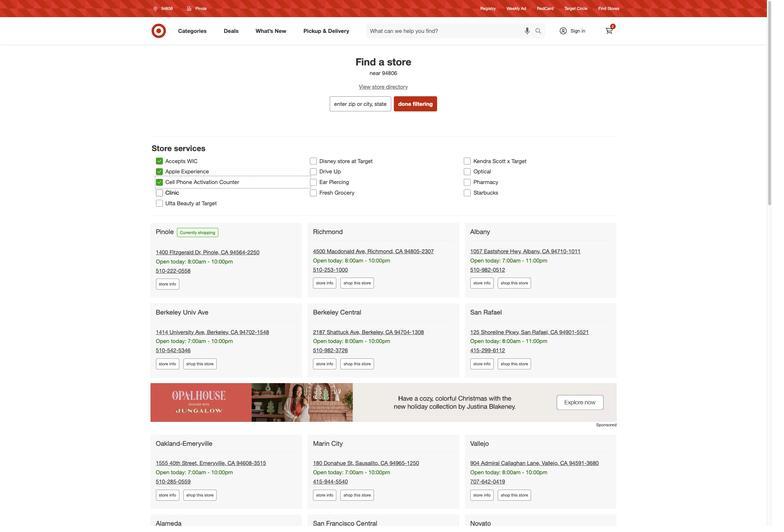 Task type: locate. For each thing, give the bounding box(es) containing it.
1 vertical spatial 11:00pm
[[526, 338, 548, 345]]

today: down 40th
[[171, 470, 186, 476]]

open down 1414
[[156, 338, 170, 345]]

shop for berkeley univ ave
[[187, 362, 196, 367]]

ad
[[522, 6, 527, 11]]

1 horizontal spatial 415-
[[471, 347, 482, 354]]

8:00am down pkwy,
[[503, 338, 521, 345]]

currently
[[180, 230, 197, 235]]

7:00am inside 1555 40th street, emeryville, ca 94608-3515 open today: 7:00am - 10:00pm 510-285-0559
[[188, 470, 206, 476]]

open inside 1400 fitzgerald dr, pinole, ca 94564-2250 open today: 8:00am - 10:00pm 510-222-0558
[[156, 258, 170, 265]]

store
[[152, 143, 172, 153]]

open inside 180 donahue st, sausalito, ca 94965-1250 open today: 7:00am - 10:00pm 415-944-5540
[[313, 470, 327, 476]]

982- for albany
[[482, 267, 493, 273]]

510- for oakland-emeryville
[[156, 479, 167, 486]]

shop this store down 3726
[[344, 362, 371, 367]]

8:00am inside 2187 shattuck ave, berkeley, ca 94704-1308 open today: 8:00am - 10:00pm 510-982-3726
[[345, 338, 364, 345]]

94806 down the a
[[382, 70, 398, 77]]

10:00pm down 1414 university ave, berkeley, ca 94702-1548 link
[[211, 338, 233, 345]]

kendra scott x target
[[474, 158, 527, 165]]

1414 university ave, berkeley, ca 94702-1548 open today: 7:00am - 10:00pm 510-542-5346
[[156, 329, 269, 354]]

- down 2187 shattuck ave, berkeley, ca 94704-1308 link
[[365, 338, 367, 345]]

982- inside "1057 eastshore hwy, albany, ca 94710-1011 open today: 7:00am - 11:00pm 510-982-0512"
[[482, 267, 493, 273]]

ca for berkeley central
[[386, 329, 393, 336]]

510- down 1400
[[156, 268, 167, 274]]

ca inside 1414 university ave, berkeley, ca 94702-1548 open today: 7:00am - 10:00pm 510-542-5346
[[231, 329, 238, 336]]

find stores
[[599, 6, 620, 11]]

ca left 94965- at the right bottom of the page
[[381, 460, 388, 467]]

shattuck
[[327, 329, 349, 336]]

10:00pm down 2187 shattuck ave, berkeley, ca 94704-1308 link
[[369, 338, 391, 345]]

1 horizontal spatial at
[[352, 158, 357, 165]]

store info for berkeley univ ave
[[159, 362, 176, 367]]

ca inside "1057 eastshore hwy, albany, ca 94710-1011 open today: 7:00am - 11:00pm 510-982-0512"
[[543, 248, 550, 255]]

open down 2187
[[313, 338, 327, 345]]

94704-
[[395, 329, 412, 336]]

8:00am down the callaghan
[[503, 470, 521, 476]]

weekly ad link
[[507, 6, 527, 12]]

510- inside 2187 shattuck ave, berkeley, ca 94704-1308 open today: 8:00am - 10:00pm 510-982-3726
[[313, 347, 325, 354]]

Optical checkbox
[[464, 168, 471, 175]]

info down 253-
[[327, 281, 334, 286]]

1 horizontal spatial 982-
[[482, 267, 493, 273]]

10:00pm for berkeley univ ave
[[211, 338, 233, 345]]

shop this store down '0419'
[[501, 493, 529, 498]]

1 horizontal spatial san
[[522, 329, 531, 336]]

Kendra Scott x Target checkbox
[[464, 158, 471, 165]]

san rafael
[[471, 309, 502, 317]]

Drive Up checkbox
[[310, 168, 317, 175]]

1 vertical spatial find
[[356, 56, 376, 68]]

0 horizontal spatial san
[[471, 309, 482, 317]]

- inside "1057 eastshore hwy, albany, ca 94710-1011 open today: 7:00am - 11:00pm 510-982-0512"
[[523, 257, 525, 264]]

store down 707- at the right bottom of the page
[[474, 493, 483, 498]]

7:00am up the '5346'
[[188, 338, 206, 345]]

7:00am down street,
[[188, 470, 206, 476]]

0 vertical spatial 982-
[[482, 267, 493, 273]]

rafael,
[[533, 329, 549, 336]]

- for richmond
[[365, 257, 367, 264]]

this for berkeley univ ave
[[197, 362, 203, 367]]

san right pkwy,
[[522, 329, 531, 336]]

180 donahue st, sausalito, ca 94965-1250 link
[[313, 460, 419, 467]]

1 horizontal spatial berkeley,
[[362, 329, 384, 336]]

10:00pm down pinole,
[[211, 258, 233, 265]]

ca for berkeley univ ave
[[231, 329, 238, 336]]

shop this store button down '0419'
[[498, 490, 532, 501]]

1 berkeley from the left
[[156, 309, 181, 317]]

8:00am inside 1400 fitzgerald dr, pinole, ca 94564-2250 open today: 8:00am - 10:00pm 510-222-0558
[[188, 258, 206, 265]]

- down 1555 40th street, emeryville, ca 94608-3515 'link' in the left of the page
[[208, 470, 210, 476]]

ear piercing
[[320, 179, 349, 186]]

shop down 6112
[[501, 362, 510, 367]]

fresh grocery
[[320, 189, 355, 196]]

find
[[599, 6, 607, 11], [356, 56, 376, 68]]

94806 left pinole dropdown button
[[161, 6, 173, 11]]

store down 253-
[[316, 281, 326, 286]]

shop down 0512
[[501, 281, 510, 286]]

sign
[[571, 28, 581, 34]]

0 vertical spatial find
[[599, 6, 607, 11]]

store info down 510-982-3726 link
[[316, 362, 334, 367]]

store info link for san rafael
[[471, 359, 494, 370]]

shop this store button
[[341, 278, 374, 289], [498, 278, 532, 289], [183, 359, 217, 370], [341, 359, 374, 370], [498, 359, 532, 370], [183, 490, 217, 501], [341, 490, 374, 501], [498, 490, 532, 501]]

&
[[323, 27, 327, 34]]

94806 inside find a store near 94806
[[382, 70, 398, 77]]

info down 285-
[[169, 493, 176, 498]]

weekly ad
[[507, 6, 527, 11]]

at for store
[[352, 158, 357, 165]]

open inside 1414 university ave, berkeley, ca 94702-1548 open today: 7:00am - 10:00pm 510-542-5346
[[156, 338, 170, 345]]

shop for san rafael
[[501, 362, 510, 367]]

982- down shattuck
[[325, 347, 336, 354]]

info down 222-
[[169, 282, 176, 287]]

open inside 4500 macdonald ave, richmond, ca 94805-2307 open today: 8:00am - 10:00pm 510-253-1000
[[313, 257, 327, 264]]

- down 125 shoreline pkwy, san rafael, ca 94901-5521 link
[[523, 338, 525, 345]]

today: inside 4500 macdonald ave, richmond, ca 94805-2307 open today: 8:00am - 10:00pm 510-253-1000
[[328, 257, 344, 264]]

ave, inside 1414 university ave, berkeley, ca 94702-1548 open today: 7:00am - 10:00pm 510-542-5346
[[195, 329, 206, 336]]

- for pinole
[[208, 258, 210, 265]]

deals
[[224, 27, 239, 34]]

10:00pm for marin city
[[369, 470, 391, 476]]

shop down 5540
[[344, 493, 353, 498]]

berkeley, inside 1414 university ave, berkeley, ca 94702-1548 open today: 7:00am - 10:00pm 510-542-5346
[[207, 329, 229, 336]]

- inside 180 donahue st, sausalito, ca 94965-1250 open today: 7:00am - 10:00pm 415-944-5540
[[365, 470, 367, 476]]

1 berkeley, from the left
[[207, 329, 229, 336]]

shop down 1000
[[344, 281, 353, 286]]

Ear Piercing checkbox
[[310, 179, 317, 186]]

ca right the rafael,
[[551, 329, 558, 336]]

1000
[[336, 267, 348, 273]]

shop this store for berkeley central
[[344, 362, 371, 367]]

510- inside "1057 eastshore hwy, albany, ca 94710-1011 open today: 7:00am - 11:00pm 510-982-0512"
[[471, 267, 482, 273]]

2 berkeley from the left
[[313, 309, 339, 317]]

today: down admiral
[[486, 470, 501, 476]]

this for vallejo
[[512, 493, 518, 498]]

0 vertical spatial pinole
[[196, 6, 207, 11]]

open for pinole
[[156, 258, 170, 265]]

shop this store down 0512
[[501, 281, 529, 286]]

today: inside "1057 eastshore hwy, albany, ca 94710-1011 open today: 7:00am - 11:00pm 510-982-0512"
[[486, 257, 501, 264]]

filtering
[[413, 100, 433, 107]]

macdonald
[[327, 248, 355, 255]]

- inside 1414 university ave, berkeley, ca 94702-1548 open today: 7:00am - 10:00pm 510-542-5346
[[208, 338, 210, 345]]

richmond
[[313, 228, 343, 236]]

today: for pinole
[[171, 258, 186, 265]]

ave, right shattuck
[[350, 329, 361, 336]]

find up near
[[356, 56, 376, 68]]

store info link down 642-
[[471, 490, 494, 501]]

1 vertical spatial 982-
[[325, 347, 336, 354]]

done filtering
[[399, 100, 433, 107]]

open for berkeley univ ave
[[156, 338, 170, 345]]

3726
[[336, 347, 348, 354]]

510- down 2187
[[313, 347, 325, 354]]

0 horizontal spatial berkeley
[[156, 309, 181, 317]]

94965-
[[390, 460, 407, 467]]

415- down 180
[[313, 479, 325, 486]]

0 horizontal spatial 94806
[[161, 6, 173, 11]]

berkeley for berkeley univ ave
[[156, 309, 181, 317]]

store info for pinole
[[159, 282, 176, 287]]

shop this store down 6112
[[501, 362, 529, 367]]

7:00am down st,
[[345, 470, 364, 476]]

0 vertical spatial 415-
[[471, 347, 482, 354]]

find for stores
[[599, 6, 607, 11]]

10:00pm inside 2187 shattuck ave, berkeley, ca 94704-1308 open today: 8:00am - 10:00pm 510-982-3726
[[369, 338, 391, 345]]

1 horizontal spatial 94806
[[382, 70, 398, 77]]

- down the callaghan
[[523, 470, 525, 476]]

10:00pm for richmond
[[369, 257, 391, 264]]

target circle
[[565, 6, 588, 11]]

today: inside 1555 40th street, emeryville, ca 94608-3515 open today: 7:00am - 10:00pm 510-285-0559
[[171, 470, 186, 476]]

today: for richmond
[[328, 257, 344, 264]]

707-
[[471, 479, 482, 486]]

10:00pm down the sausalito,
[[369, 470, 391, 476]]

10:00pm down the 904 admiral callaghan lane, vallejo, ca 94591-3680 link at the right bottom of page
[[526, 470, 548, 476]]

ca inside 904 admiral callaghan lane, vallejo, ca 94591-3680 open today: 8:00am - 10:00pm 707-642-0419
[[561, 460, 568, 467]]

today: inside 180 donahue st, sausalito, ca 94965-1250 open today: 7:00am - 10:00pm 415-944-5540
[[328, 470, 344, 476]]

redcard link
[[538, 6, 554, 12]]

open down 1400
[[156, 258, 170, 265]]

today: for oakland-emeryville
[[171, 470, 186, 476]]

7:00am for oakland-emeryville
[[188, 470, 206, 476]]

510- for berkeley univ ave
[[156, 347, 167, 354]]

find left stores
[[599, 6, 607, 11]]

982- inside 2187 shattuck ave, berkeley, ca 94704-1308 open today: 8:00am - 10:00pm 510-982-3726
[[325, 347, 336, 354]]

wic
[[187, 158, 198, 165]]

982- down eastshore
[[482, 267, 493, 273]]

4500 macdonald ave, richmond, ca 94805-2307 open today: 8:00am - 10:00pm 510-253-1000
[[313, 248, 434, 273]]

7:00am inside 1414 university ave, berkeley, ca 94702-1548 open today: 7:00am - 10:00pm 510-542-5346
[[188, 338, 206, 345]]

1 vertical spatial 94806
[[382, 70, 398, 77]]

ave, right "university"
[[195, 329, 206, 336]]

info for san rafael
[[484, 362, 491, 367]]

shop this store button down the '5346'
[[183, 359, 217, 370]]

ca left the 94805-
[[396, 248, 403, 255]]

0 horizontal spatial berkeley,
[[207, 329, 229, 336]]

0 horizontal spatial find
[[356, 56, 376, 68]]

10:00pm inside 1414 university ave, berkeley, ca 94702-1548 open today: 7:00am - 10:00pm 510-542-5346
[[211, 338, 233, 345]]

san left rafael
[[471, 309, 482, 317]]

2 11:00pm from the top
[[526, 338, 548, 345]]

open down 125
[[471, 338, 484, 345]]

ca inside 4500 macdonald ave, richmond, ca 94805-2307 open today: 8:00am - 10:00pm 510-253-1000
[[396, 248, 403, 255]]

pinole
[[196, 6, 207, 11], [156, 228, 174, 236]]

shop this store button for vallejo
[[498, 490, 532, 501]]

ca for marin city
[[381, 460, 388, 467]]

ave,
[[356, 248, 366, 255], [195, 329, 206, 336], [350, 329, 361, 336]]

info for marin city
[[327, 493, 334, 498]]

store down 180 donahue st, sausalito, ca 94965-1250 open today: 7:00am - 10:00pm 415-944-5540
[[362, 493, 371, 498]]

info down 510-982-0512 'link'
[[484, 281, 491, 286]]

albany link
[[471, 228, 492, 236]]

8:00am down 'dr,'
[[188, 258, 206, 265]]

10:00pm inside 1400 fitzgerald dr, pinole, ca 94564-2250 open today: 8:00am - 10:00pm 510-222-0558
[[211, 258, 233, 265]]

berkeley,
[[207, 329, 229, 336], [362, 329, 384, 336]]

ave, left richmond,
[[356, 248, 366, 255]]

- inside 4500 macdonald ave, richmond, ca 94805-2307 open today: 8:00am - 10:00pm 510-253-1000
[[365, 257, 367, 264]]

510-982-0512 link
[[471, 267, 506, 273]]

0 vertical spatial san
[[471, 309, 482, 317]]

510-982-3726 link
[[313, 347, 348, 354]]

store info link for pinole
[[156, 279, 179, 290]]

berkeley inside "link"
[[313, 309, 339, 317]]

1 11:00pm from the top
[[526, 257, 548, 264]]

store info link down 299-
[[471, 359, 494, 370]]

1 horizontal spatial berkeley
[[313, 309, 339, 317]]

categories
[[178, 27, 207, 34]]

1 vertical spatial 415-
[[313, 479, 325, 486]]

shop for albany
[[501, 281, 510, 286]]

0 vertical spatial at
[[352, 158, 357, 165]]

7:00am inside "1057 eastshore hwy, albany, ca 94710-1011 open today: 7:00am - 11:00pm 510-982-0512"
[[503, 257, 521, 264]]

0 horizontal spatial 982-
[[325, 347, 336, 354]]

vallejo link
[[471, 440, 491, 448]]

search button
[[532, 23, 549, 40]]

10:00pm inside 1555 40th street, emeryville, ca 94608-3515 open today: 7:00am - 10:00pm 510-285-0559
[[211, 470, 233, 476]]

5521
[[577, 329, 590, 336]]

find a store near 94806
[[356, 56, 412, 77]]

510- inside 4500 macdonald ave, richmond, ca 94805-2307 open today: 8:00am - 10:00pm 510-253-1000
[[313, 267, 325, 273]]

a
[[379, 56, 385, 68]]

shop this store down 0559
[[187, 493, 214, 498]]

10:00pm down emeryville,
[[211, 470, 233, 476]]

1400 fitzgerald dr, pinole, ca 94564-2250 open today: 8:00am - 10:00pm 510-222-0558
[[156, 249, 260, 274]]

10:00pm inside 180 donahue st, sausalito, ca 94965-1250 open today: 7:00am - 10:00pm 415-944-5540
[[369, 470, 391, 476]]

today: for berkeley univ ave
[[171, 338, 186, 345]]

510- inside 1555 40th street, emeryville, ca 94608-3515 open today: 7:00am - 10:00pm 510-285-0559
[[156, 479, 167, 486]]

1548
[[257, 329, 269, 336]]

store info link down 944-
[[313, 490, 337, 501]]

1 horizontal spatial find
[[599, 6, 607, 11]]

this down "1057 eastshore hwy, albany, ca 94710-1011 open today: 7:00am - 11:00pm 510-982-0512"
[[512, 281, 518, 286]]

store info link down 510-982-0512 'link'
[[471, 278, 494, 289]]

today: down fitzgerald
[[171, 258, 186, 265]]

1 vertical spatial pinole
[[156, 228, 174, 236]]

this down 2187 shattuck ave, berkeley, ca 94704-1308 open today: 8:00am - 10:00pm 510-982-3726
[[354, 362, 361, 367]]

510- for berkeley central
[[313, 347, 325, 354]]

7:00am
[[503, 257, 521, 264], [188, 338, 206, 345], [188, 470, 206, 476], [345, 470, 364, 476]]

1 vertical spatial san
[[522, 329, 531, 336]]

8:00am inside 4500 macdonald ave, richmond, ca 94805-2307 open today: 8:00am - 10:00pm 510-253-1000
[[345, 257, 364, 264]]

8:00am up 3726
[[345, 338, 364, 345]]

open inside 904 admiral callaghan lane, vallejo, ca 94591-3680 open today: 8:00am - 10:00pm 707-642-0419
[[471, 470, 484, 476]]

today: down donahue
[[328, 470, 344, 476]]

shop down '0419'
[[501, 493, 510, 498]]

ave, for richmond
[[356, 248, 366, 255]]

-
[[365, 257, 367, 264], [523, 257, 525, 264], [208, 258, 210, 265], [208, 338, 210, 345], [365, 338, 367, 345], [523, 338, 525, 345], [208, 470, 210, 476], [365, 470, 367, 476], [523, 470, 525, 476]]

Clinic checkbox
[[156, 190, 163, 196]]

7:00am for marin city
[[345, 470, 364, 476]]

open up 707- at the right bottom of the page
[[471, 470, 484, 476]]

what's new link
[[250, 23, 295, 38]]

510-222-0558 link
[[156, 268, 191, 274]]

open down the 1057
[[471, 257, 484, 264]]

oakland-emeryville link
[[156, 440, 214, 448]]

ca left 94608-
[[228, 460, 235, 467]]

this
[[354, 281, 361, 286], [512, 281, 518, 286], [197, 362, 203, 367], [354, 362, 361, 367], [512, 362, 518, 367], [197, 493, 203, 498], [354, 493, 361, 498], [512, 493, 518, 498]]

find inside find a store near 94806
[[356, 56, 376, 68]]

510- inside 1414 university ave, berkeley, ca 94702-1548 open today: 7:00am - 10:00pm 510-542-5346
[[156, 347, 167, 354]]

0 horizontal spatial at
[[196, 200, 200, 207]]

today: inside 1414 university ave, berkeley, ca 94702-1548 open today: 7:00am - 10:00pm 510-542-5346
[[171, 338, 186, 345]]

open down 180
[[313, 470, 327, 476]]

Disney store at Target checkbox
[[310, 158, 317, 165]]

Accepts WIC checkbox
[[156, 158, 163, 165]]

11:00pm down albany, on the right top
[[526, 257, 548, 264]]

1 horizontal spatial pinole
[[196, 6, 207, 11]]

0 horizontal spatial pinole
[[156, 228, 174, 236]]

today: for marin city
[[328, 470, 344, 476]]

store info down 642-
[[474, 493, 491, 498]]

1 vertical spatial at
[[196, 200, 200, 207]]

- inside 2187 shattuck ave, berkeley, ca 94704-1308 open today: 8:00am - 10:00pm 510-982-3726
[[365, 338, 367, 345]]

2 link
[[602, 23, 617, 38]]

up
[[334, 168, 341, 175]]

today: inside 2187 shattuck ave, berkeley, ca 94704-1308 open today: 8:00am - 10:00pm 510-982-3726
[[328, 338, 344, 345]]

2187
[[313, 329, 326, 336]]

125 shoreline pkwy, san rafael, ca 94901-5521 link
[[471, 329, 590, 336]]

2187 shattuck ave, berkeley, ca 94704-1308 link
[[313, 329, 424, 336]]

today: down shoreline on the right bottom of the page
[[486, 338, 501, 345]]

experience
[[181, 168, 209, 175]]

904
[[471, 460, 480, 467]]

store info down the 542-
[[159, 362, 176, 367]]

store down 299-
[[474, 362, 483, 367]]

10:00pm inside 4500 macdonald ave, richmond, ca 94805-2307 open today: 8:00am - 10:00pm 510-253-1000
[[369, 257, 391, 264]]

510- down 1555
[[156, 479, 167, 486]]

info down the 542-
[[169, 362, 176, 367]]

11:00pm inside 125 shoreline pkwy, san rafael, ca 94901-5521 open today: 8:00am - 11:00pm 415-299-6112
[[526, 338, 548, 345]]

shop for oakland-emeryville
[[187, 493, 196, 498]]

info down 944-
[[327, 493, 334, 498]]

ca inside 180 donahue st, sausalito, ca 94965-1250 open today: 7:00am - 10:00pm 415-944-5540
[[381, 460, 388, 467]]

8:00am inside 904 admiral callaghan lane, vallejo, ca 94591-3680 open today: 8:00am - 10:00pm 707-642-0419
[[503, 470, 521, 476]]

this for albany
[[512, 281, 518, 286]]

view
[[359, 83, 371, 90]]

store info link down 510-982-3726 link
[[313, 359, 337, 370]]

this down 1414 university ave, berkeley, ca 94702-1548 open today: 7:00am - 10:00pm 510-542-5346
[[197, 362, 203, 367]]

store down 510-982-0512 'link'
[[474, 281, 483, 286]]

- inside 1555 40th street, emeryville, ca 94608-3515 open today: 7:00am - 10:00pm 510-285-0559
[[208, 470, 210, 476]]

0 horizontal spatial 415-
[[313, 479, 325, 486]]

8:00am for richmond
[[345, 257, 364, 264]]

store info down 285-
[[159, 493, 176, 498]]

pinole inside dropdown button
[[196, 6, 207, 11]]

open inside "1057 eastshore hwy, albany, ca 94710-1011 open today: 7:00am - 11:00pm 510-982-0512"
[[471, 257, 484, 264]]

299-
[[482, 347, 493, 354]]

ave, inside 2187 shattuck ave, berkeley, ca 94704-1308 open today: 8:00am - 10:00pm 510-982-3726
[[350, 329, 361, 336]]

ca inside 1555 40th street, emeryville, ca 94608-3515 open today: 7:00am - 10:00pm 510-285-0559
[[228, 460, 235, 467]]

richmond,
[[368, 248, 394, 255]]

- inside 1400 fitzgerald dr, pinole, ca 94564-2250 open today: 8:00am - 10:00pm 510-222-0558
[[208, 258, 210, 265]]

510- inside 1400 fitzgerald dr, pinole, ca 94564-2250 open today: 8:00am - 10:00pm 510-222-0558
[[156, 268, 167, 274]]

info down 299-
[[484, 362, 491, 367]]

berkeley, inside 2187 shattuck ave, berkeley, ca 94704-1308 open today: 8:00am - 10:00pm 510-982-3726
[[362, 329, 384, 336]]

415- down 125
[[471, 347, 482, 354]]

222-
[[167, 268, 179, 274]]

ca inside 125 shoreline pkwy, san rafael, ca 94901-5521 open today: 8:00am - 11:00pm 415-299-6112
[[551, 329, 558, 336]]

store info link
[[313, 278, 337, 289], [471, 278, 494, 289], [156, 279, 179, 290], [156, 359, 179, 370], [313, 359, 337, 370], [471, 359, 494, 370], [156, 490, 179, 501], [313, 490, 337, 501], [471, 490, 494, 501]]

store info link for richmond
[[313, 278, 337, 289]]

pickup
[[304, 27, 322, 34]]

shop down the '5346'
[[187, 362, 196, 367]]

this for berkeley central
[[354, 362, 361, 367]]

san rafael link
[[471, 309, 504, 317]]

in
[[582, 28, 586, 34]]

ca inside 1400 fitzgerald dr, pinole, ca 94564-2250 open today: 8:00am - 10:00pm 510-222-0558
[[221, 249, 229, 256]]

open inside 2187 shattuck ave, berkeley, ca 94704-1308 open today: 8:00am - 10:00pm 510-982-3726
[[313, 338, 327, 345]]

shop this store down 1000
[[344, 281, 371, 286]]

0 vertical spatial 94806
[[161, 6, 173, 11]]

1011
[[569, 248, 581, 255]]

7:00am inside 180 donahue st, sausalito, ca 94965-1250 open today: 7:00am - 10:00pm 415-944-5540
[[345, 470, 364, 476]]

store down 1555 40th street, emeryville, ca 94608-3515 open today: 7:00am - 10:00pm 510-285-0559
[[205, 493, 214, 498]]

sponsored
[[597, 423, 617, 428]]

dr,
[[195, 249, 202, 256]]

beauty
[[177, 200, 194, 207]]

what's
[[256, 27, 273, 34]]

ca inside 2187 shattuck ave, berkeley, ca 94704-1308 open today: 8:00am - 10:00pm 510-982-3726
[[386, 329, 393, 336]]

store info for berkeley central
[[316, 362, 334, 367]]

2307
[[422, 248, 434, 255]]

find for a
[[356, 56, 376, 68]]

ave, inside 4500 macdonald ave, richmond, ca 94805-2307 open today: 8:00am - 10:00pm 510-253-1000
[[356, 248, 366, 255]]

10:00pm for oakland-emeryville
[[211, 470, 233, 476]]

Fresh Grocery checkbox
[[310, 190, 317, 196]]

ca right albany, on the right top
[[543, 248, 550, 255]]

this down 180 donahue st, sausalito, ca 94965-1250 open today: 7:00am - 10:00pm 415-944-5540
[[354, 493, 361, 498]]

shop this store for berkeley univ ave
[[187, 362, 214, 367]]

ca
[[396, 248, 403, 255], [543, 248, 550, 255], [221, 249, 229, 256], [231, 329, 238, 336], [386, 329, 393, 336], [551, 329, 558, 336], [228, 460, 235, 467], [381, 460, 388, 467], [561, 460, 568, 467]]

shop this store button down 0559
[[183, 490, 217, 501]]

1555 40th street, emeryville, ca 94608-3515 open today: 7:00am - 10:00pm 510-285-0559
[[156, 460, 266, 486]]

san inside san rafael link
[[471, 309, 482, 317]]

today: inside 1400 fitzgerald dr, pinole, ca 94564-2250 open today: 8:00am - 10:00pm 510-222-0558
[[171, 258, 186, 265]]

2 berkeley, from the left
[[362, 329, 384, 336]]

delivery
[[328, 27, 350, 34]]

sausalito,
[[356, 460, 379, 467]]

- for berkeley univ ave
[[208, 338, 210, 345]]

ca left 94702-
[[231, 329, 238, 336]]

store down 125 shoreline pkwy, san rafael, ca 94901-5521 open today: 8:00am - 11:00pm 415-299-6112
[[519, 362, 529, 367]]

grocery
[[335, 189, 355, 196]]

clinic
[[166, 189, 179, 196]]

510-
[[313, 267, 325, 273], [471, 267, 482, 273], [156, 268, 167, 274], [156, 347, 167, 354], [313, 347, 325, 354], [156, 479, 167, 486]]

0 vertical spatial 11:00pm
[[526, 257, 548, 264]]

open inside 1555 40th street, emeryville, ca 94608-3515 open today: 7:00am - 10:00pm 510-285-0559
[[156, 470, 170, 476]]

shop this store
[[344, 281, 371, 286], [501, 281, 529, 286], [187, 362, 214, 367], [344, 362, 371, 367], [501, 362, 529, 367], [187, 493, 214, 498], [344, 493, 371, 498], [501, 493, 529, 498]]

- down "1400 fitzgerald dr, pinole, ca 94564-2250" link
[[208, 258, 210, 265]]

store info link for berkeley central
[[313, 359, 337, 370]]

shop this store for san rafael
[[501, 362, 529, 367]]



Task type: describe. For each thing, give the bounding box(es) containing it.
accepts wic
[[166, 158, 198, 165]]

1057 eastshore hwy, albany, ca 94710-1011 link
[[471, 248, 581, 255]]

542-
[[167, 347, 179, 354]]

this for oakland-emeryville
[[197, 493, 203, 498]]

125 shoreline pkwy, san rafael, ca 94901-5521 open today: 8:00am - 11:00pm 415-299-6112
[[471, 329, 590, 354]]

2187 shattuck ave, berkeley, ca 94704-1308 open today: 8:00am - 10:00pm 510-982-3726
[[313, 329, 424, 354]]

94702-
[[240, 329, 257, 336]]

- inside 904 admiral callaghan lane, vallejo, ca 94591-3680 open today: 8:00am - 10:00pm 707-642-0419
[[523, 470, 525, 476]]

vallejo,
[[542, 460, 559, 467]]

3680
[[587, 460, 599, 467]]

shop this store for albany
[[501, 281, 529, 286]]

415-299-6112 link
[[471, 347, 506, 354]]

info for richmond
[[327, 281, 334, 286]]

982- for berkeley central
[[325, 347, 336, 354]]

shopping
[[198, 230, 215, 235]]

Pharmacy checkbox
[[464, 179, 471, 186]]

store info for vallejo
[[474, 493, 491, 498]]

shop for richmond
[[344, 281, 353, 286]]

info for berkeley central
[[327, 362, 334, 367]]

oakland-emeryville
[[156, 440, 213, 448]]

642-
[[482, 479, 493, 486]]

944-
[[325, 479, 336, 486]]

94806 inside dropdown button
[[161, 6, 173, 11]]

this for richmond
[[354, 281, 361, 286]]

university
[[170, 329, 194, 336]]

store info link for vallejo
[[471, 490, 494, 501]]

albany,
[[524, 248, 541, 255]]

currently shopping
[[180, 230, 215, 235]]

- inside 125 shoreline pkwy, san rafael, ca 94901-5521 open today: 8:00am - 11:00pm 415-299-6112
[[523, 338, 525, 345]]

donahue
[[324, 460, 346, 467]]

pharmacy
[[474, 179, 499, 186]]

5346
[[179, 347, 191, 354]]

accepts
[[166, 158, 186, 165]]

shop this store button for albany
[[498, 278, 532, 289]]

at for beauty
[[196, 200, 200, 207]]

510- for richmond
[[313, 267, 325, 273]]

510-285-0559 link
[[156, 479, 191, 486]]

today: inside 125 shoreline pkwy, san rafael, ca 94901-5521 open today: 8:00am - 11:00pm 415-299-6112
[[486, 338, 501, 345]]

today: for berkeley central
[[328, 338, 344, 345]]

94806 button
[[149, 2, 180, 15]]

180 donahue st, sausalito, ca 94965-1250 open today: 7:00am - 10:00pm 415-944-5540
[[313, 460, 419, 486]]

city
[[332, 440, 343, 448]]

510- for pinole
[[156, 268, 167, 274]]

415- inside 180 donahue st, sausalito, ca 94965-1250 open today: 7:00am - 10:00pm 415-944-5540
[[313, 479, 325, 486]]

vallejo
[[471, 440, 489, 448]]

8:00am for berkeley central
[[345, 338, 364, 345]]

shop this store for marin city
[[344, 493, 371, 498]]

ulta beauty at target
[[166, 200, 217, 207]]

piercing
[[329, 179, 349, 186]]

store inside group
[[338, 158, 350, 165]]

store right "view"
[[372, 83, 385, 90]]

8:00am for pinole
[[188, 258, 206, 265]]

store info for richmond
[[316, 281, 334, 286]]

target for disney store at target
[[358, 158, 373, 165]]

94710-
[[552, 248, 569, 255]]

- for berkeley central
[[365, 338, 367, 345]]

what's new
[[256, 27, 287, 34]]

store down 4500 macdonald ave, richmond, ca 94805-2307 open today: 8:00am - 10:00pm 510-253-1000
[[362, 281, 371, 286]]

store info for oakland-emeryville
[[159, 493, 176, 498]]

target for ulta beauty at target
[[202, 200, 217, 207]]

done
[[399, 100, 412, 107]]

enter zip or city, state button
[[330, 96, 391, 111]]

shop this store button for san rafael
[[498, 359, 532, 370]]

2
[[612, 24, 614, 28]]

info for oakland-emeryville
[[169, 493, 176, 498]]

ca for pinole
[[221, 249, 229, 256]]

store services group
[[156, 156, 619, 209]]

open for berkeley central
[[313, 338, 327, 345]]

advertisement region
[[150, 384, 617, 422]]

5540
[[336, 479, 348, 486]]

store down 285-
[[159, 493, 168, 498]]

pinole,
[[203, 249, 220, 256]]

marin city
[[313, 440, 343, 448]]

1400
[[156, 249, 168, 256]]

berkeley univ ave link
[[156, 309, 210, 317]]

stores
[[608, 6, 620, 11]]

rafael
[[484, 309, 502, 317]]

store info for marin city
[[316, 493, 334, 498]]

city,
[[364, 100, 373, 107]]

emeryville,
[[200, 460, 226, 467]]

store down 904 admiral callaghan lane, vallejo, ca 94591-3680 open today: 8:00am - 10:00pm 707-642-0419
[[519, 493, 529, 498]]

510-542-5346 link
[[156, 347, 191, 354]]

done filtering button
[[394, 96, 438, 111]]

redcard
[[538, 6, 554, 11]]

shop this store button for marin city
[[341, 490, 374, 501]]

- for marin city
[[365, 470, 367, 476]]

store inside find a store near 94806
[[387, 56, 412, 68]]

or
[[357, 100, 362, 107]]

san inside 125 shoreline pkwy, san rafael, ca 94901-5521 open today: 8:00am - 11:00pm 415-299-6112
[[522, 329, 531, 336]]

ave, for berkeley central
[[350, 329, 361, 336]]

shop for berkeley central
[[344, 362, 353, 367]]

store down 1414 university ave, berkeley, ca 94702-1548 open today: 7:00am - 10:00pm 510-542-5346
[[205, 362, 214, 367]]

pinole button
[[183, 2, 211, 15]]

ca for richmond
[[396, 248, 403, 255]]

1250
[[407, 460, 419, 467]]

0559
[[179, 479, 191, 486]]

store down 510-982-3726 link
[[316, 362, 326, 367]]

ave
[[198, 309, 209, 317]]

1057 eastshore hwy, albany, ca 94710-1011 open today: 7:00am - 11:00pm 510-982-0512
[[471, 248, 581, 273]]

this for san rafael
[[512, 362, 518, 367]]

info for albany
[[484, 281, 491, 286]]

Apple Experience checkbox
[[156, 168, 163, 175]]

zip
[[349, 100, 356, 107]]

94564-
[[230, 249, 248, 256]]

shop this store button for richmond
[[341, 278, 374, 289]]

today: for albany
[[486, 257, 501, 264]]

st,
[[348, 460, 354, 467]]

phone
[[177, 179, 192, 186]]

ca for albany
[[543, 248, 550, 255]]

shop for marin city
[[344, 493, 353, 498]]

open for marin city
[[313, 470, 327, 476]]

store info link for marin city
[[313, 490, 337, 501]]

view store directory
[[359, 83, 408, 90]]

info for pinole
[[169, 282, 176, 287]]

- for albany
[[523, 257, 525, 264]]

1057
[[471, 248, 483, 255]]

shop this store for richmond
[[344, 281, 371, 286]]

510- for albany
[[471, 267, 482, 273]]

richmond link
[[313, 228, 345, 236]]

2250
[[248, 249, 260, 256]]

Starbucks checkbox
[[464, 190, 471, 196]]

target for kendra scott x target
[[512, 158, 527, 165]]

univ
[[183, 309, 196, 317]]

94805-
[[405, 248, 422, 255]]

40th
[[170, 460, 181, 467]]

berkeley, for berkeley univ ave
[[207, 329, 229, 336]]

cell phone activation counter
[[166, 179, 239, 186]]

central
[[341, 309, 362, 317]]

1414 university ave, berkeley, ca 94702-1548 link
[[156, 329, 269, 336]]

shop this store button for berkeley central
[[341, 359, 374, 370]]

store info for albany
[[474, 281, 491, 286]]

10:00pm for berkeley central
[[369, 338, 391, 345]]

ca for oakland-emeryville
[[228, 460, 235, 467]]

drive up
[[320, 168, 341, 175]]

10:00pm inside 904 admiral callaghan lane, vallejo, ca 94591-3680 open today: 8:00am - 10:00pm 707-642-0419
[[526, 470, 548, 476]]

What can we help you find? suggestions appear below search field
[[366, 23, 537, 38]]

store info link for berkeley univ ave
[[156, 359, 179, 370]]

find stores link
[[599, 6, 620, 12]]

open inside 125 shoreline pkwy, san rafael, ca 94901-5521 open today: 8:00am - 11:00pm 415-299-6112
[[471, 338, 484, 345]]

registry
[[481, 6, 496, 11]]

1555
[[156, 460, 168, 467]]

marin
[[313, 440, 330, 448]]

shop this store button for berkeley univ ave
[[183, 359, 217, 370]]

berkeley, for berkeley central
[[362, 329, 384, 336]]

415-944-5540 link
[[313, 479, 348, 486]]

pkwy,
[[506, 329, 520, 336]]

ave, for berkeley univ ave
[[195, 329, 206, 336]]

open for oakland-emeryville
[[156, 470, 170, 476]]

7:00am for albany
[[503, 257, 521, 264]]

10:00pm for pinole
[[211, 258, 233, 265]]

11:00pm inside "1057 eastshore hwy, albany, ca 94710-1011 open today: 7:00am - 11:00pm 510-982-0512"
[[526, 257, 548, 264]]

admiral
[[481, 460, 500, 467]]

8:00am inside 125 shoreline pkwy, san rafael, ca 94901-5521 open today: 8:00am - 11:00pm 415-299-6112
[[503, 338, 521, 345]]

store down "1057 eastshore hwy, albany, ca 94710-1011 open today: 7:00am - 11:00pm 510-982-0512"
[[519, 281, 529, 286]]

x
[[508, 158, 510, 165]]

store down 2187 shattuck ave, berkeley, ca 94704-1308 open today: 8:00am - 10:00pm 510-982-3726
[[362, 362, 371, 367]]

pickup & delivery link
[[298, 23, 358, 38]]

this for marin city
[[354, 493, 361, 498]]

shop this store button for oakland-emeryville
[[183, 490, 217, 501]]

shop for vallejo
[[501, 493, 510, 498]]

disney store at target
[[320, 158, 373, 165]]

180
[[313, 460, 323, 467]]

enter
[[335, 100, 347, 107]]

open for albany
[[471, 257, 484, 264]]

7:00am for berkeley univ ave
[[188, 338, 206, 345]]

shop this store for oakland-emeryville
[[187, 493, 214, 498]]

store down 222-
[[159, 282, 168, 287]]

store down the 542-
[[159, 362, 168, 367]]

today: inside 904 admiral callaghan lane, vallejo, ca 94591-3680 open today: 8:00am - 10:00pm 707-642-0419
[[486, 470, 501, 476]]

store down 944-
[[316, 493, 326, 498]]

Ulta Beauty at Target checkbox
[[156, 200, 163, 207]]

415- inside 125 shoreline pkwy, san rafael, ca 94901-5521 open today: 8:00am - 11:00pm 415-299-6112
[[471, 347, 482, 354]]

Cell Phone Activation Counter checkbox
[[156, 179, 163, 186]]

- for oakland-emeryville
[[208, 470, 210, 476]]

cell
[[166, 179, 175, 186]]



Task type: vqa. For each thing, say whether or not it's contained in the screenshot.
St,
yes



